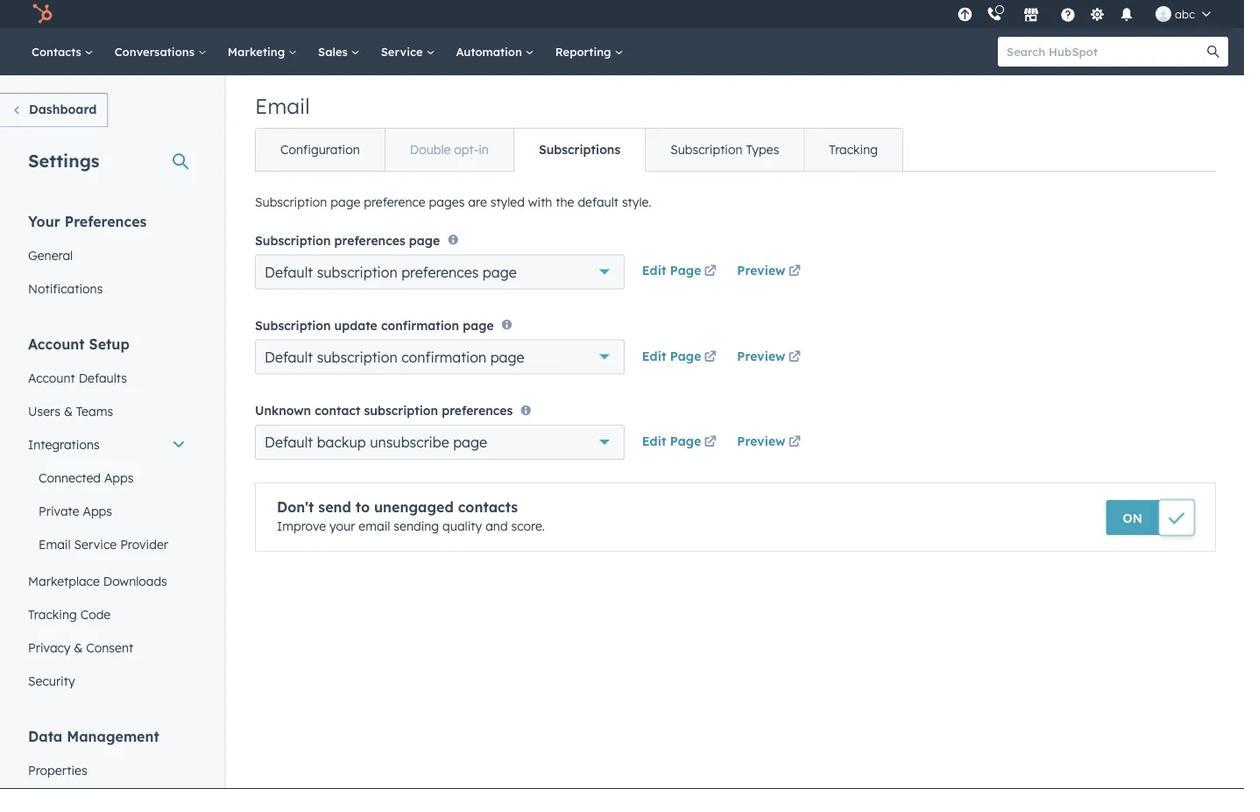 Task type: vqa. For each thing, say whether or not it's contained in the screenshot.
skip
no



Task type: describe. For each thing, give the bounding box(es) containing it.
marketplace
[[28, 574, 100, 589]]

default for default backup unsubscribe page
[[265, 434, 313, 452]]

provider
[[120, 537, 168, 552]]

navigation containing configuration
[[255, 128, 904, 172]]

apps for private apps
[[83, 504, 112, 519]]

downloads
[[103, 574, 167, 589]]

subscription update confirmation page
[[255, 318, 494, 333]]

0 vertical spatial service
[[381, 44, 426, 59]]

to
[[356, 499, 370, 516]]

score.
[[512, 519, 545, 534]]

double
[[410, 142, 451, 157]]

subscriptions
[[539, 142, 621, 157]]

conversations link
[[104, 28, 217, 75]]

sales link
[[308, 28, 371, 75]]

properties link
[[18, 754, 196, 788]]

preview for default backup unsubscribe page
[[738, 434, 786, 449]]

upgrade image
[[958, 7, 974, 23]]

confirmation for update
[[381, 318, 460, 333]]

0 vertical spatial preferences
[[335, 233, 406, 248]]

settings link
[[1087, 5, 1109, 23]]

don't send to unengaged contacts improve your email sending quality and score.
[[277, 499, 545, 534]]

account setup element
[[18, 334, 196, 698]]

subscription preferences page
[[255, 233, 440, 248]]

your
[[28, 213, 60, 230]]

improve
[[277, 519, 326, 534]]

help image
[[1061, 8, 1077, 24]]

users & teams
[[28, 404, 113, 419]]

double opt-in link
[[385, 129, 514, 171]]

connected apps
[[39, 470, 134, 486]]

edit page link for default subscription preferences page
[[642, 262, 720, 283]]

email service provider
[[39, 537, 168, 552]]

email for email service provider
[[39, 537, 71, 552]]

service inside account setup element
[[74, 537, 117, 552]]

settings image
[[1090, 7, 1106, 23]]

general
[[28, 248, 73, 263]]

contacts
[[458, 499, 518, 516]]

update
[[335, 318, 378, 333]]

help button
[[1054, 0, 1084, 28]]

subscription for confirmation
[[317, 349, 398, 366]]

double opt-in
[[410, 142, 489, 157]]

defaults
[[79, 370, 127, 386]]

tracking code
[[28, 607, 111, 622]]

abc menu
[[953, 0, 1224, 28]]

data
[[28, 728, 62, 746]]

security
[[28, 674, 75, 689]]

don't
[[277, 499, 314, 516]]

account setup
[[28, 335, 130, 353]]

reporting link
[[545, 28, 634, 75]]

configuration link
[[256, 129, 385, 171]]

reporting
[[556, 44, 615, 59]]

gary orlando image
[[1156, 6, 1172, 22]]

account defaults
[[28, 370, 127, 386]]

preview link for default backup unsubscribe page
[[738, 432, 804, 453]]

users & teams link
[[18, 395, 196, 428]]

account for account setup
[[28, 335, 85, 353]]

privacy & consent link
[[18, 632, 196, 665]]

conversations
[[115, 44, 198, 59]]

default for default subscription preferences page
[[265, 263, 313, 281]]

configuration
[[281, 142, 360, 157]]

sales
[[318, 44, 351, 59]]

notifications button
[[1113, 0, 1142, 28]]

edit page for default subscription preferences page
[[642, 263, 702, 278]]

subscription for subscription page preference pages are styled with the default style.
[[255, 195, 327, 210]]

pages
[[429, 195, 465, 210]]

automation link
[[446, 28, 545, 75]]

privacy & consent
[[28, 640, 133, 656]]

page for default subscription confirmation page
[[670, 348, 702, 364]]

privacy
[[28, 640, 70, 656]]

settings
[[28, 149, 100, 171]]

marketplace downloads link
[[18, 565, 196, 598]]

subscription for subscription preferences page
[[255, 233, 331, 248]]

preview link for default subscription preferences page
[[738, 262, 804, 283]]

marketplaces button
[[1014, 0, 1050, 28]]

styled
[[491, 195, 525, 210]]

backup
[[317, 434, 366, 452]]

email service provider link
[[18, 528, 196, 562]]

unknown contact subscription preferences
[[255, 403, 513, 419]]

marketing link
[[217, 28, 308, 75]]

data management
[[28, 728, 159, 746]]

send
[[319, 499, 351, 516]]

connected apps link
[[18, 462, 196, 495]]

edit for default backup unsubscribe page
[[642, 434, 667, 449]]

general link
[[18, 239, 196, 272]]

contacts
[[32, 44, 85, 59]]

preview for default subscription confirmation page
[[738, 348, 786, 364]]

dashboard link
[[0, 93, 108, 128]]

tracking for tracking
[[830, 142, 879, 157]]

abc
[[1176, 7, 1196, 21]]

code
[[80, 607, 111, 622]]

edit for default subscription preferences page
[[642, 263, 667, 278]]

account defaults link
[[18, 362, 196, 395]]

private apps
[[39, 504, 112, 519]]

sending
[[394, 519, 439, 534]]



Task type: locate. For each thing, give the bounding box(es) containing it.
tracking
[[830, 142, 879, 157], [28, 607, 77, 622]]

1 preview from the top
[[738, 263, 786, 278]]

1 page from the top
[[670, 263, 702, 278]]

calling icon image
[[987, 7, 1003, 23]]

page for default backup unsubscribe page
[[670, 434, 702, 449]]

1 vertical spatial preview link
[[738, 347, 804, 368]]

setup
[[89, 335, 130, 353]]

0 vertical spatial edit page
[[642, 263, 702, 278]]

1 default from the top
[[265, 263, 313, 281]]

1 horizontal spatial service
[[381, 44, 426, 59]]

0 vertical spatial preview
[[738, 263, 786, 278]]

subscription for subscription types
[[671, 142, 743, 157]]

email
[[359, 519, 390, 534]]

preferences down the pages
[[402, 263, 479, 281]]

apps for connected apps
[[104, 470, 134, 486]]

with
[[528, 195, 553, 210]]

1 horizontal spatial &
[[74, 640, 83, 656]]

& right privacy
[[74, 640, 83, 656]]

2 default from the top
[[265, 349, 313, 366]]

automation
[[456, 44, 526, 59]]

apps up email service provider
[[83, 504, 112, 519]]

edit
[[642, 263, 667, 278], [642, 348, 667, 364], [642, 434, 667, 449]]

calling icon button
[[980, 2, 1010, 26]]

email up configuration
[[255, 93, 310, 119]]

preferences up default backup unsubscribe page popup button
[[442, 403, 513, 419]]

default down subscription preferences page
[[265, 263, 313, 281]]

navigation
[[255, 128, 904, 172]]

default down the unknown
[[265, 434, 313, 452]]

your
[[330, 519, 355, 534]]

1 vertical spatial preview
[[738, 348, 786, 364]]

1 vertical spatial apps
[[83, 504, 112, 519]]

integrations button
[[18, 428, 196, 462]]

subscription types link
[[645, 129, 804, 171]]

default subscription confirmation page
[[265, 349, 525, 366]]

search button
[[1199, 37, 1229, 67]]

apps down integrations button
[[104, 470, 134, 486]]

default
[[578, 195, 619, 210]]

unengaged
[[374, 499, 454, 516]]

1 vertical spatial account
[[28, 370, 75, 386]]

your preferences element
[[18, 212, 196, 306]]

0 horizontal spatial email
[[39, 537, 71, 552]]

2 vertical spatial page
[[670, 434, 702, 449]]

tracking for tracking code
[[28, 607, 77, 622]]

link opens in a new window image
[[789, 262, 801, 283], [789, 266, 801, 278], [705, 347, 717, 368], [789, 347, 801, 368], [705, 351, 717, 364], [705, 437, 717, 449], [789, 437, 801, 449]]

1 vertical spatial edit page
[[642, 348, 702, 364]]

2 vertical spatial preferences
[[442, 403, 513, 419]]

0 vertical spatial edit page link
[[642, 262, 720, 283]]

page for default subscription confirmation page
[[491, 349, 525, 366]]

0 horizontal spatial tracking
[[28, 607, 77, 622]]

0 vertical spatial account
[[28, 335, 85, 353]]

tracking inside account setup element
[[28, 607, 77, 622]]

types
[[746, 142, 780, 157]]

edit page link for default subscription confirmation page
[[642, 347, 720, 368]]

marketplaces image
[[1024, 8, 1040, 24]]

1 vertical spatial default
[[265, 349, 313, 366]]

management
[[67, 728, 159, 746]]

0 horizontal spatial &
[[64, 404, 73, 419]]

data management element
[[18, 727, 196, 790]]

subscription page preference pages are styled with the default style.
[[255, 195, 652, 210]]

1 vertical spatial &
[[74, 640, 83, 656]]

2 vertical spatial preview link
[[738, 432, 804, 453]]

0 vertical spatial email
[[255, 93, 310, 119]]

subscription inside 'popup button'
[[317, 263, 398, 281]]

unsubscribe
[[370, 434, 449, 452]]

preferences
[[65, 213, 147, 230]]

quality
[[443, 519, 482, 534]]

3 edit page link from the top
[[642, 432, 720, 453]]

page inside default subscription confirmation page popup button
[[491, 349, 525, 366]]

unknown
[[255, 403, 311, 419]]

1 edit page from the top
[[642, 263, 702, 278]]

style.
[[622, 195, 652, 210]]

page inside default subscription preferences page 'popup button'
[[483, 263, 517, 281]]

subscription inside subscription types 'link'
[[671, 142, 743, 157]]

subscription for subscription update confirmation page
[[255, 318, 331, 333]]

0 vertical spatial confirmation
[[381, 318, 460, 333]]

confirmation for subscription
[[402, 349, 487, 366]]

2 edit from the top
[[642, 348, 667, 364]]

subscriptions link
[[514, 129, 645, 171]]

account up users
[[28, 370, 75, 386]]

link opens in a new window image
[[705, 262, 717, 283], [705, 266, 717, 278], [789, 351, 801, 364], [705, 432, 717, 453], [789, 432, 801, 453]]

3 preview link from the top
[[738, 432, 804, 453]]

default subscription preferences page button
[[255, 255, 625, 290]]

1 vertical spatial tracking
[[28, 607, 77, 622]]

0 vertical spatial apps
[[104, 470, 134, 486]]

0 vertical spatial preview link
[[738, 262, 804, 283]]

2 vertical spatial edit page link
[[642, 432, 720, 453]]

account
[[28, 335, 85, 353], [28, 370, 75, 386]]

1 vertical spatial page
[[670, 348, 702, 364]]

3 preview from the top
[[738, 434, 786, 449]]

default subscription preferences page
[[265, 263, 517, 281]]

service down "private apps" link
[[74, 537, 117, 552]]

preview
[[738, 263, 786, 278], [738, 348, 786, 364], [738, 434, 786, 449]]

preview for default subscription preferences page
[[738, 263, 786, 278]]

default
[[265, 263, 313, 281], [265, 349, 313, 366], [265, 434, 313, 452]]

opt-
[[454, 142, 479, 157]]

1 horizontal spatial email
[[255, 93, 310, 119]]

default inside default subscription preferences page 'popup button'
[[265, 263, 313, 281]]

security link
[[18, 665, 196, 698]]

apps
[[104, 470, 134, 486], [83, 504, 112, 519]]

1 vertical spatial edit
[[642, 348, 667, 364]]

1 vertical spatial email
[[39, 537, 71, 552]]

&
[[64, 404, 73, 419], [74, 640, 83, 656]]

consent
[[86, 640, 133, 656]]

marketplace downloads
[[28, 574, 167, 589]]

2 account from the top
[[28, 370, 75, 386]]

default up the unknown
[[265, 349, 313, 366]]

preview link
[[738, 262, 804, 283], [738, 347, 804, 368], [738, 432, 804, 453]]

2 preview link from the top
[[738, 347, 804, 368]]

subscription types
[[671, 142, 780, 157]]

0 vertical spatial &
[[64, 404, 73, 419]]

hubspot link
[[21, 4, 66, 25]]

preferences inside default subscription preferences page 'popup button'
[[402, 263, 479, 281]]

tracking code link
[[18, 598, 196, 632]]

& for privacy
[[74, 640, 83, 656]]

2 vertical spatial edit page
[[642, 434, 702, 449]]

2 vertical spatial edit
[[642, 434, 667, 449]]

in
[[479, 142, 489, 157]]

2 vertical spatial subscription
[[364, 403, 438, 419]]

preferences up default subscription preferences page
[[335, 233, 406, 248]]

the
[[556, 195, 575, 210]]

0 horizontal spatial service
[[74, 537, 117, 552]]

your preferences
[[28, 213, 147, 230]]

default backup unsubscribe page button
[[255, 425, 625, 460]]

service right the sales 'link'
[[381, 44, 426, 59]]

confirmation up default subscription confirmation page popup button at the top
[[381, 318, 460, 333]]

& for users
[[64, 404, 73, 419]]

email down private
[[39, 537, 71, 552]]

on
[[1124, 511, 1143, 526]]

hubspot image
[[32, 4, 53, 25]]

default backup unsubscribe page
[[265, 434, 488, 452]]

confirmation inside popup button
[[402, 349, 487, 366]]

preference
[[364, 195, 426, 210]]

& inside users & teams link
[[64, 404, 73, 419]]

3 page from the top
[[670, 434, 702, 449]]

notifications
[[28, 281, 103, 296]]

1 vertical spatial subscription
[[317, 349, 398, 366]]

3 default from the top
[[265, 434, 313, 452]]

1 edit from the top
[[642, 263, 667, 278]]

and
[[486, 519, 508, 534]]

page for subscription update confirmation page
[[463, 318, 494, 333]]

subscription for preferences
[[317, 263, 398, 281]]

page for default subscription preferences page
[[483, 263, 517, 281]]

account for account defaults
[[28, 370, 75, 386]]

search image
[[1208, 46, 1220, 58]]

1 vertical spatial service
[[74, 537, 117, 552]]

2 edit page from the top
[[642, 348, 702, 364]]

default inside default backup unsubscribe page popup button
[[265, 434, 313, 452]]

2 page from the top
[[670, 348, 702, 364]]

1 vertical spatial edit page link
[[642, 347, 720, 368]]

2 edit page link from the top
[[642, 347, 720, 368]]

2 preview from the top
[[738, 348, 786, 364]]

teams
[[76, 404, 113, 419]]

account up account defaults
[[28, 335, 85, 353]]

page inside default backup unsubscribe page popup button
[[453, 434, 488, 452]]

edit page for default subscription confirmation page
[[642, 348, 702, 364]]

default inside default subscription confirmation page popup button
[[265, 349, 313, 366]]

& inside privacy & consent link
[[74, 640, 83, 656]]

dashboard
[[29, 102, 97, 117]]

edit for default subscription confirmation page
[[642, 348, 667, 364]]

1 horizontal spatial tracking
[[830, 142, 879, 157]]

confirmation
[[381, 318, 460, 333], [402, 349, 487, 366]]

Search HubSpot search field
[[999, 37, 1213, 67]]

subscription
[[671, 142, 743, 157], [255, 195, 327, 210], [255, 233, 331, 248], [255, 318, 331, 333]]

email
[[255, 93, 310, 119], [39, 537, 71, 552]]

1 edit page link from the top
[[642, 262, 720, 283]]

1 vertical spatial confirmation
[[402, 349, 487, 366]]

2 vertical spatial preview
[[738, 434, 786, 449]]

private apps link
[[18, 495, 196, 528]]

confirmation down subscription update confirmation page on the top left of page
[[402, 349, 487, 366]]

properties
[[28, 763, 87, 779]]

0 vertical spatial tracking
[[830, 142, 879, 157]]

subscription down update
[[317, 349, 398, 366]]

notifications link
[[18, 272, 196, 306]]

page
[[331, 195, 361, 210], [409, 233, 440, 248], [483, 263, 517, 281], [463, 318, 494, 333], [491, 349, 525, 366], [453, 434, 488, 452]]

subscription inside popup button
[[317, 349, 398, 366]]

email inside account setup element
[[39, 537, 71, 552]]

contacts link
[[21, 28, 104, 75]]

1 preview link from the top
[[738, 262, 804, 283]]

page for default subscription preferences page
[[670, 263, 702, 278]]

1 account from the top
[[28, 335, 85, 353]]

subscription up unsubscribe
[[364, 403, 438, 419]]

integrations
[[28, 437, 100, 452]]

3 edit from the top
[[642, 434, 667, 449]]

page for default backup unsubscribe page
[[453, 434, 488, 452]]

default for default subscription confirmation page
[[265, 349, 313, 366]]

3 edit page from the top
[[642, 434, 702, 449]]

contact
[[315, 403, 361, 419]]

0 vertical spatial subscription
[[317, 263, 398, 281]]

0 vertical spatial edit
[[642, 263, 667, 278]]

edit page link for default backup unsubscribe page
[[642, 432, 720, 453]]

0 vertical spatial page
[[670, 263, 702, 278]]

tracking link
[[804, 129, 903, 171]]

users
[[28, 404, 60, 419]]

marketing
[[228, 44, 288, 59]]

notifications image
[[1120, 8, 1135, 24]]

email for email
[[255, 93, 310, 119]]

2 vertical spatial default
[[265, 434, 313, 452]]

1 vertical spatial preferences
[[402, 263, 479, 281]]

abc button
[[1146, 0, 1222, 28]]

0 vertical spatial default
[[265, 263, 313, 281]]

are
[[468, 195, 487, 210]]

preview link for default subscription confirmation page
[[738, 347, 804, 368]]

edit page for default backup unsubscribe page
[[642, 434, 702, 449]]

& right users
[[64, 404, 73, 419]]

subscription down subscription preferences page
[[317, 263, 398, 281]]



